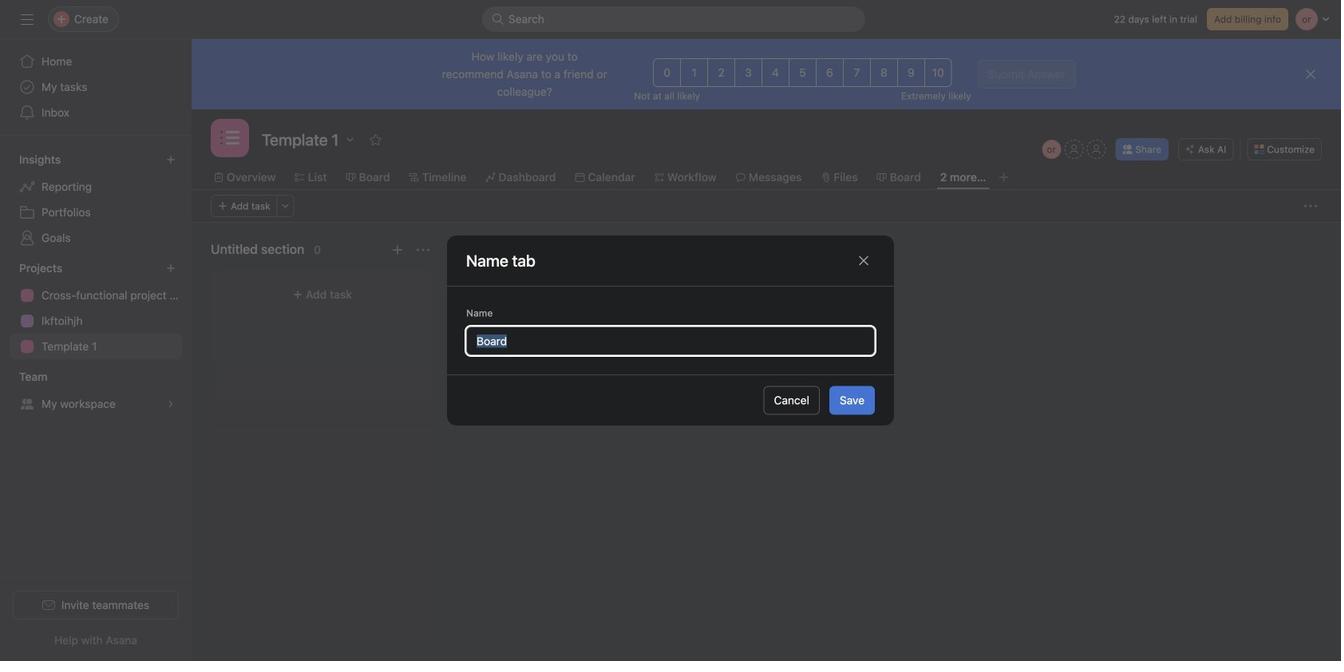 Task type: locate. For each thing, give the bounding box(es) containing it.
list box
[[482, 6, 866, 32]]

projects element
[[0, 254, 192, 363]]

None text field
[[466, 327, 875, 355]]

dialog
[[447, 236, 894, 426]]

None radio
[[653, 58, 681, 87], [708, 58, 736, 87], [762, 58, 790, 87], [816, 58, 844, 87], [653, 58, 681, 87], [708, 58, 736, 87], [762, 58, 790, 87], [816, 58, 844, 87]]

global element
[[0, 39, 192, 135]]

add task image
[[391, 244, 404, 256]]

option group
[[653, 58, 952, 87]]

prominent image
[[492, 13, 505, 26]]

hide sidebar image
[[21, 13, 34, 26]]

None radio
[[681, 58, 708, 87], [735, 58, 763, 87], [789, 58, 817, 87], [843, 58, 871, 87], [870, 58, 898, 87], [897, 58, 925, 87], [925, 58, 952, 87], [681, 58, 708, 87], [735, 58, 763, 87], [789, 58, 817, 87], [843, 58, 871, 87], [870, 58, 898, 87], [897, 58, 925, 87], [925, 58, 952, 87]]



Task type: vqa. For each thing, say whether or not it's contained in the screenshot.
the Add or remove collaborators image
no



Task type: describe. For each thing, give the bounding box(es) containing it.
insights element
[[0, 145, 192, 254]]

add to starred image
[[369, 133, 382, 146]]

close this dialog image
[[858, 254, 870, 267]]

dismiss image
[[1305, 68, 1318, 81]]

teams element
[[0, 363, 192, 420]]

list image
[[220, 129, 240, 148]]

manage project members image
[[1042, 140, 1061, 159]]



